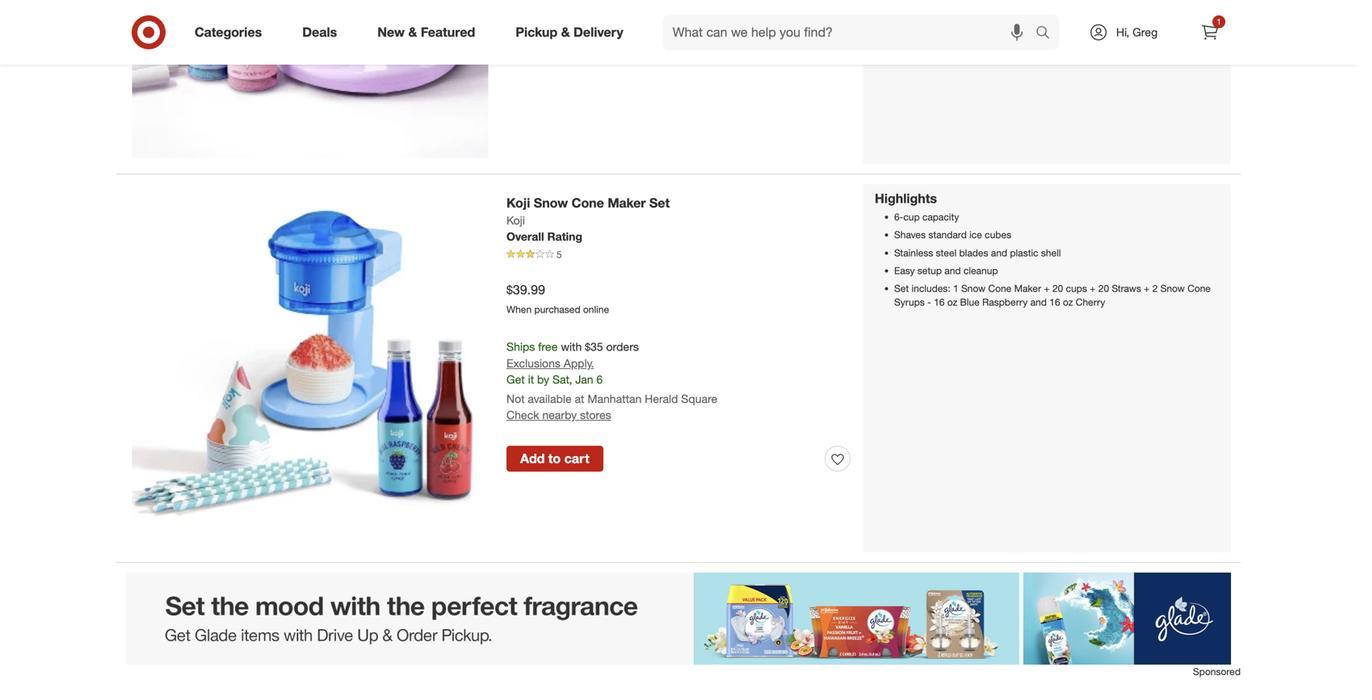 Task type: vqa. For each thing, say whether or not it's contained in the screenshot.
Add to cart 'button'
yes



Task type: describe. For each thing, give the bounding box(es) containing it.
clean
[[1059, 12, 1090, 26]]

0 vertical spatial to
[[1044, 12, 1056, 26]]

nearby
[[542, 408, 577, 422]]

& for pickup
[[561, 24, 570, 40]]

2 16 from the left
[[1050, 296, 1060, 308]]

overall rating
[[507, 229, 583, 243]]

when
[[507, 303, 532, 315]]

ships free with $35 orders exclusions apply. get it by sat, jan 6 not available at manhattan herald square check nearby stores
[[507, 340, 718, 422]]

blue
[[960, 296, 980, 308]]

syrups
[[894, 296, 925, 308]]

1 oz from the left
[[948, 296, 958, 308]]

check nearby stores button
[[507, 407, 611, 423]]

6-
[[894, 211, 904, 223]]

exclusions apply. button
[[507, 356, 594, 372]]

2 20 from the left
[[1099, 282, 1109, 295]]

raspberry
[[983, 296, 1028, 308]]

herald
[[645, 392, 678, 406]]

steel
[[936, 247, 957, 259]]

1 horizontal spatial cone
[[989, 282, 1012, 295]]

hi, greg
[[1117, 25, 1158, 39]]

cleanup
[[964, 265, 998, 277]]

new & featured
[[378, 24, 475, 40]]

0 horizontal spatial cone
[[572, 195, 604, 211]]

by
[[537, 373, 549, 387]]

setup
[[918, 265, 942, 277]]

2 add from the top
[[520, 451, 545, 467]]

& for new
[[408, 24, 417, 40]]

set inside highlights 6-cup capacity shaves standard ice cubes stainless steel blades and plastic shell easy setup and cleanup set includes: 1 snow cone maker + 20 cups + 20 straws + 2 snow cone syrups - 16 oz blue raspberry and 16 oz cherry
[[894, 282, 909, 295]]

featured
[[421, 24, 475, 40]]

1 add to cart from the top
[[520, 29, 590, 45]]

$39.99 when purchased online
[[507, 282, 609, 315]]

cup
[[904, 211, 920, 223]]

exclusions
[[507, 356, 561, 371]]

2 oz from the left
[[1063, 296, 1073, 308]]

koji for koji
[[507, 213, 525, 227]]

easy
[[1015, 12, 1040, 26]]

blades
[[960, 247, 989, 259]]

includes:
[[912, 282, 951, 295]]

standard
[[929, 229, 967, 241]]

0 horizontal spatial snow
[[534, 195, 568, 211]]

1 + from the left
[[1044, 282, 1050, 295]]

value
[[878, 12, 907, 26]]

2 add to cart button from the top
[[507, 446, 603, 472]]

2 horizontal spatial and
[[1031, 296, 1047, 308]]

capacity
[[923, 211, 959, 223]]

koji snow cone maker set link
[[507, 194, 851, 212]]

to for 1st add to cart button
[[548, 29, 561, 45]]

koji for koji snow cone maker set
[[507, 195, 530, 211]]

categories link
[[181, 15, 282, 50]]

0 horizontal spatial and
[[945, 265, 961, 277]]

maker inside highlights 6-cup capacity shaves standard ice cubes stainless steel blades and plastic shell easy setup and cleanup set includes: 1 snow cone maker + 20 cups + 20 straws + 2 snow cone syrups - 16 oz blue raspberry and 16 oz cherry
[[1014, 282, 1041, 295]]

easy to clean
[[1015, 12, 1090, 26]]

with
[[561, 340, 582, 354]]

cups
[[1066, 282, 1087, 295]]

$35
[[585, 340, 603, 354]]

1 link
[[1193, 15, 1228, 50]]

pickup & delivery
[[516, 24, 623, 40]]

rating
[[547, 229, 583, 243]]

greg
[[1133, 25, 1158, 39]]

search button
[[1029, 15, 1067, 53]]



Task type: locate. For each thing, give the bounding box(es) containing it.
0 vertical spatial cart
[[564, 29, 590, 45]]

0 horizontal spatial 1
[[953, 282, 959, 295]]

+ left 2
[[1144, 282, 1150, 295]]

new
[[378, 24, 405, 40]]

cart right pickup
[[564, 29, 590, 45]]

deals link
[[289, 15, 357, 50]]

0 horizontal spatial +
[[1044, 282, 1050, 295]]

0 vertical spatial koji
[[507, 195, 530, 211]]

add left delivery
[[520, 29, 545, 45]]

snow up overall rating
[[534, 195, 568, 211]]

and right raspberry
[[1031, 296, 1047, 308]]

koji link
[[507, 212, 525, 229]]

sponsored
[[1193, 666, 1241, 678]]

koji up koji link
[[507, 195, 530, 211]]

koji up overall
[[507, 213, 525, 227]]

add down check
[[520, 451, 545, 467]]

at
[[575, 392, 585, 406]]

cone up raspberry
[[989, 282, 1012, 295]]

pickup
[[516, 24, 558, 40]]

1 horizontal spatial 1
[[1217, 17, 1221, 27]]

0 horizontal spatial &
[[408, 24, 417, 40]]

1 vertical spatial set
[[894, 282, 909, 295]]

apply.
[[564, 356, 594, 371]]

6
[[597, 373, 603, 387]]

20 up cherry
[[1099, 282, 1109, 295]]

1 vertical spatial 1
[[953, 282, 959, 295]]

set
[[650, 195, 670, 211], [894, 282, 909, 295]]

2 cart from the top
[[564, 451, 590, 467]]

to left delivery
[[548, 29, 561, 45]]

plastic
[[1010, 247, 1039, 259]]

delivery
[[574, 24, 623, 40]]

0 vertical spatial maker
[[608, 195, 646, 211]]

0 vertical spatial add to cart
[[520, 29, 590, 45]]

not
[[507, 392, 525, 406]]

2 add to cart from the top
[[520, 451, 590, 467]]

0 vertical spatial add to cart button
[[507, 25, 603, 50]]

cart down nearby
[[564, 451, 590, 467]]

cart for second add to cart button
[[564, 451, 590, 467]]

free
[[538, 340, 558, 354]]

1 add to cart button from the top
[[507, 25, 603, 50]]

orders
[[606, 340, 639, 354]]

16 right -
[[934, 296, 945, 308]]

&
[[408, 24, 417, 40], [561, 24, 570, 40]]

1 right greg
[[1217, 17, 1221, 27]]

16
[[934, 296, 945, 308], [1050, 296, 1060, 308]]

cone
[[572, 195, 604, 211], [989, 282, 1012, 295], [1188, 282, 1211, 295]]

1 vertical spatial add to cart
[[520, 451, 590, 467]]

easy
[[894, 265, 915, 277]]

new & featured link
[[364, 15, 496, 50]]

2 horizontal spatial +
[[1144, 282, 1150, 295]]

1 vertical spatial cart
[[564, 451, 590, 467]]

jan
[[576, 373, 593, 387]]

2 vertical spatial and
[[1031, 296, 1047, 308]]

2 & from the left
[[561, 24, 570, 40]]

hi,
[[1117, 25, 1130, 39]]

1 horizontal spatial snow
[[961, 282, 986, 295]]

+
[[1044, 282, 1050, 295], [1090, 282, 1096, 295], [1144, 282, 1150, 295]]

0 horizontal spatial 16
[[934, 296, 945, 308]]

cone up rating
[[572, 195, 604, 211]]

1 horizontal spatial 16
[[1050, 296, 1060, 308]]

1 20 from the left
[[1053, 282, 1063, 295]]

cart for 1st add to cart button
[[564, 29, 590, 45]]

1 horizontal spatial set
[[894, 282, 909, 295]]

koji cotton candy maker set image
[[132, 0, 488, 158], [132, 0, 488, 158]]

it
[[528, 373, 534, 387]]

manhattan
[[588, 392, 642, 406]]

1 & from the left
[[408, 24, 417, 40]]

square
[[681, 392, 718, 406]]

1 horizontal spatial &
[[561, 24, 570, 40]]

1 horizontal spatial oz
[[1063, 296, 1073, 308]]

cart
[[564, 29, 590, 45], [564, 451, 590, 467]]

& inside pickup & delivery link
[[561, 24, 570, 40]]

cone right 2
[[1188, 282, 1211, 295]]

ice
[[970, 229, 982, 241]]

advertisement region
[[116, 573, 1241, 665]]

1 vertical spatial maker
[[1014, 282, 1041, 295]]

and down "steel"
[[945, 265, 961, 277]]

maker
[[608, 195, 646, 211], [1014, 282, 1041, 295]]

& right new
[[408, 24, 417, 40]]

highlights
[[875, 191, 937, 206]]

3 + from the left
[[1144, 282, 1150, 295]]

highlights 6-cup capacity shaves standard ice cubes stainless steel blades and plastic shell easy setup and cleanup set includes: 1 snow cone maker + 20 cups + 20 straws + 2 snow cone syrups - 16 oz blue raspberry and 16 oz cherry
[[875, 191, 1211, 308]]

1 horizontal spatial 20
[[1099, 282, 1109, 295]]

+ left cups
[[1044, 282, 1050, 295]]

1 right includes:
[[953, 282, 959, 295]]

online
[[583, 303, 609, 315]]

categories
[[195, 24, 262, 40]]

1 cart from the top
[[564, 29, 590, 45]]

shell
[[1041, 247, 1061, 259]]

2 vertical spatial to
[[548, 451, 561, 467]]

& right pickup
[[561, 24, 570, 40]]

get
[[507, 373, 525, 387]]

to right easy
[[1044, 12, 1056, 26]]

+ up cherry
[[1090, 282, 1096, 295]]

add
[[520, 29, 545, 45], [520, 451, 545, 467]]

$39.99
[[507, 282, 545, 298]]

2 horizontal spatial snow
[[1161, 282, 1185, 295]]

pickup & delivery link
[[502, 15, 644, 50]]

1 add from the top
[[520, 29, 545, 45]]

stainless
[[894, 247, 933, 259]]

What can we help you find? suggestions appear below search field
[[663, 15, 1040, 50]]

1 vertical spatial and
[[945, 265, 961, 277]]

purchased
[[534, 303, 581, 315]]

to
[[1044, 12, 1056, 26], [548, 29, 561, 45], [548, 451, 561, 467]]

search
[[1029, 26, 1067, 42]]

-
[[928, 296, 931, 308]]

0 horizontal spatial 20
[[1053, 282, 1063, 295]]

sat,
[[553, 373, 572, 387]]

0 horizontal spatial oz
[[948, 296, 958, 308]]

add to cart
[[520, 29, 590, 45], [520, 451, 590, 467]]

0 horizontal spatial maker
[[608, 195, 646, 211]]

and down cubes
[[991, 247, 1008, 259]]

1 vertical spatial add to cart button
[[507, 446, 603, 472]]

ships
[[507, 340, 535, 354]]

0 vertical spatial set
[[650, 195, 670, 211]]

koji
[[507, 195, 530, 211], [507, 213, 525, 227]]

1 horizontal spatial maker
[[1014, 282, 1041, 295]]

cubes
[[985, 229, 1012, 241]]

1 16 from the left
[[934, 296, 945, 308]]

cherry
[[1076, 296, 1106, 308]]

1 vertical spatial koji
[[507, 213, 525, 227]]

to down the check nearby stores button
[[548, 451, 561, 467]]

and
[[991, 247, 1008, 259], [945, 265, 961, 277], [1031, 296, 1047, 308]]

koji snow cone maker set image
[[132, 190, 488, 547], [132, 190, 488, 547]]

add to cart button
[[507, 25, 603, 50], [507, 446, 603, 472]]

5
[[557, 248, 562, 261]]

1 horizontal spatial and
[[991, 247, 1008, 259]]

snow
[[534, 195, 568, 211], [961, 282, 986, 295], [1161, 282, 1185, 295]]

deals
[[302, 24, 337, 40]]

oz
[[948, 296, 958, 308], [1063, 296, 1073, 308]]

0 vertical spatial and
[[991, 247, 1008, 259]]

stores
[[580, 408, 611, 422]]

20 left cups
[[1053, 282, 1063, 295]]

available
[[528, 392, 572, 406]]

2 horizontal spatial cone
[[1188, 282, 1211, 295]]

oz left blue
[[948, 296, 958, 308]]

1
[[1217, 17, 1221, 27], [953, 282, 959, 295]]

to for second add to cart button
[[548, 451, 561, 467]]

1 horizontal spatial +
[[1090, 282, 1096, 295]]

1 koji from the top
[[507, 195, 530, 211]]

1 vertical spatial add
[[520, 451, 545, 467]]

check
[[507, 408, 539, 422]]

16 left cherry
[[1050, 296, 1060, 308]]

2 + from the left
[[1090, 282, 1096, 295]]

oz down cups
[[1063, 296, 1073, 308]]

snow right 2
[[1161, 282, 1185, 295]]

snow up blue
[[961, 282, 986, 295]]

1 inside highlights 6-cup capacity shaves standard ice cubes stainless steel blades and plastic shell easy setup and cleanup set includes: 1 snow cone maker + 20 cups + 20 straws + 2 snow cone syrups - 16 oz blue raspberry and 16 oz cherry
[[953, 282, 959, 295]]

overall
[[507, 229, 544, 243]]

shaves
[[894, 229, 926, 241]]

2
[[1153, 282, 1158, 295]]

& inside new & featured link
[[408, 24, 417, 40]]

1 vertical spatial to
[[548, 29, 561, 45]]

0 vertical spatial add
[[520, 29, 545, 45]]

straws
[[1112, 282, 1141, 295]]

2 koji from the top
[[507, 213, 525, 227]]

0 horizontal spatial set
[[650, 195, 670, 211]]

0 vertical spatial 1
[[1217, 17, 1221, 27]]

koji snow cone maker set
[[507, 195, 670, 211]]



